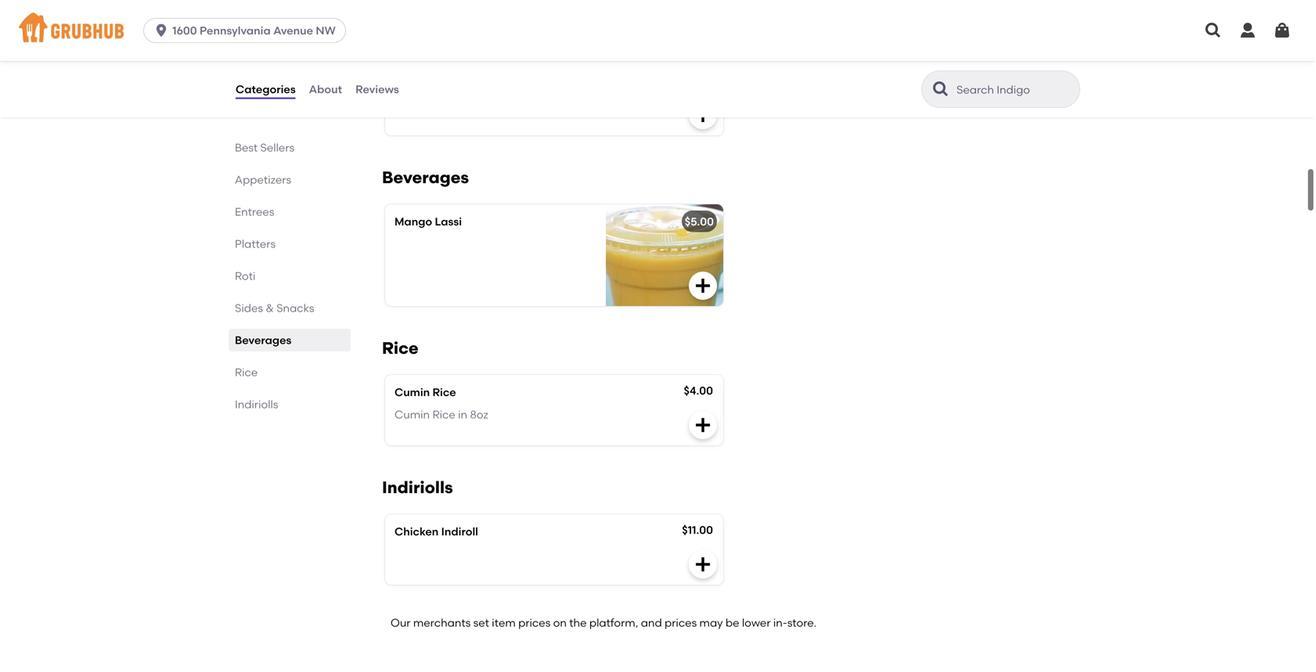 Task type: locate. For each thing, give the bounding box(es) containing it.
svg image down $11.00
[[694, 555, 712, 574]]

svg image for rice
[[694, 416, 712, 435]]

1600 pennsylvania avenue nw button
[[143, 18, 352, 43]]

1 horizontal spatial prices
[[665, 616, 697, 629]]

categories
[[236, 82, 296, 96]]

about button
[[308, 61, 343, 117]]

main navigation navigation
[[0, 0, 1315, 61]]

svg image down $4.00
[[694, 416, 712, 435]]

sides
[[235, 301, 263, 315]]

cumin
[[395, 386, 430, 399], [395, 408, 430, 421]]

1 prices from the left
[[518, 616, 551, 629]]

1 vertical spatial cumin
[[395, 408, 430, 421]]

prices
[[518, 616, 551, 629], [665, 616, 697, 629]]

indiriolls
[[235, 398, 278, 411], [382, 478, 453, 498]]

lower
[[742, 616, 771, 629]]

0 vertical spatial indiriolls
[[235, 398, 278, 411]]

set
[[473, 616, 489, 629]]

0 horizontal spatial prices
[[518, 616, 551, 629]]

$5.00
[[685, 215, 714, 228]]

reviews
[[355, 82, 399, 96]]

2 cumin from the top
[[395, 408, 430, 421]]

cumin up cumin rice in 8oz
[[395, 386, 430, 399]]

beverages
[[382, 168, 469, 188], [235, 333, 291, 347]]

store.
[[787, 616, 817, 629]]

$4.00
[[684, 384, 713, 397]]

2 svg image from the top
[[694, 416, 712, 435]]

cumin down cumin rice on the bottom left of page
[[395, 408, 430, 421]]

rice
[[395, 76, 418, 89], [382, 338, 419, 358], [235, 366, 258, 379], [433, 386, 456, 399], [432, 408, 455, 421]]

1 cumin from the top
[[395, 386, 430, 399]]

the
[[569, 616, 587, 629]]

svg image
[[1204, 21, 1223, 40], [1238, 21, 1257, 40], [1273, 21, 1292, 40], [154, 23, 169, 38], [694, 106, 712, 125]]

in
[[458, 408, 467, 421]]

best
[[235, 141, 258, 154]]

0 vertical spatial beverages
[[382, 168, 469, 188]]

1 horizontal spatial beverages
[[382, 168, 469, 188]]

svg image
[[694, 277, 712, 295], [694, 416, 712, 435], [694, 555, 712, 574]]

chicken
[[395, 525, 439, 538]]

1 svg image from the top
[[694, 277, 712, 295]]

8oz
[[470, 408, 488, 421]]

svg image inside "1600 pennsylvania avenue nw" button
[[154, 23, 169, 38]]

1 vertical spatial svg image
[[694, 416, 712, 435]]

beverages up mango lassi
[[382, 168, 469, 188]]

our
[[391, 616, 411, 629]]

cumin rice
[[395, 386, 456, 399]]

snacks
[[277, 301, 314, 315]]

mango lassi image
[[606, 204, 723, 306]]

appetizers
[[235, 173, 291, 186]]

0 vertical spatial svg image
[[694, 277, 712, 295]]

lassi
[[435, 215, 462, 228]]

0 vertical spatial cumin
[[395, 386, 430, 399]]

1 horizontal spatial indiriolls
[[382, 478, 453, 498]]

svg image down $5.00
[[694, 277, 712, 295]]

mango lassi
[[395, 215, 462, 228]]

sellers
[[260, 141, 294, 154]]

2 vertical spatial svg image
[[694, 555, 712, 574]]

avenue
[[273, 24, 313, 37]]

prices right and
[[665, 616, 697, 629]]

platters
[[235, 237, 276, 251]]

rice button
[[385, 65, 723, 136]]

2 prices from the left
[[665, 616, 697, 629]]

beverages down &
[[235, 333, 291, 347]]

prices left on
[[518, 616, 551, 629]]

be
[[726, 616, 739, 629]]

0 horizontal spatial beverages
[[235, 333, 291, 347]]

platform,
[[589, 616, 638, 629]]

$11.00
[[682, 523, 713, 537]]

3 svg image from the top
[[694, 555, 712, 574]]

search icon image
[[932, 80, 950, 99]]



Task type: describe. For each thing, give the bounding box(es) containing it.
&
[[266, 301, 274, 315]]

svg image for indiriolls
[[694, 555, 712, 574]]

rice inside button
[[395, 76, 418, 89]]

best sellers
[[235, 141, 294, 154]]

sides & snacks
[[235, 301, 314, 315]]

on
[[553, 616, 567, 629]]

merchants
[[413, 616, 471, 629]]

reviews button
[[355, 61, 400, 117]]

roti
[[235, 269, 256, 283]]

Search Indigo search field
[[955, 82, 1075, 97]]

nw
[[316, 24, 336, 37]]

entrees
[[235, 205, 274, 218]]

in-
[[773, 616, 787, 629]]

1 vertical spatial beverages
[[235, 333, 291, 347]]

and
[[641, 616, 662, 629]]

cumin for cumin rice in 8oz
[[395, 408, 430, 421]]

0 horizontal spatial indiriolls
[[235, 398, 278, 411]]

pennsylvania
[[200, 24, 271, 37]]

may
[[700, 616, 723, 629]]

1 vertical spatial indiriolls
[[382, 478, 453, 498]]

chicken indiroll
[[395, 525, 478, 538]]

our merchants set item prices on the platform, and prices may be lower in-store.
[[391, 616, 817, 629]]

1600 pennsylvania avenue nw
[[172, 24, 336, 37]]

categories button
[[235, 61, 296, 117]]

svg image for beverages
[[694, 277, 712, 295]]

mango
[[395, 215, 432, 228]]

item
[[492, 616, 516, 629]]

about
[[309, 82, 342, 96]]

cumin rice in 8oz
[[395, 408, 488, 421]]

cumin for cumin rice
[[395, 386, 430, 399]]

indiroll
[[441, 525, 478, 538]]

1600
[[172, 24, 197, 37]]



Task type: vqa. For each thing, say whether or not it's contained in the screenshot.
the bottommost Indiriolls
yes



